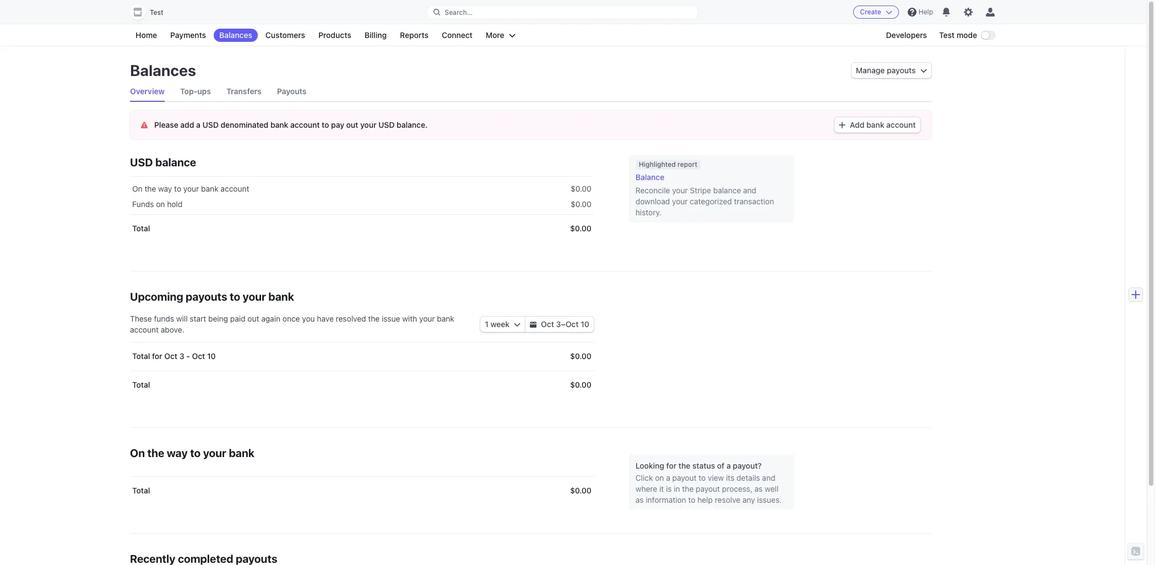 Task type: locate. For each thing, give the bounding box(es) containing it.
payout up help at the bottom of the page
[[696, 484, 720, 494]]

being
[[208, 314, 228, 323]]

on inside looking for the status of a payout? click on a payout to view its details and where it is in the payout process, as well as information to help resolve any issues.
[[655, 473, 664, 483]]

svg image right manage payouts
[[921, 67, 927, 74]]

highlighted
[[639, 160, 676, 169]]

1 vertical spatial out
[[248, 314, 259, 323]]

balance
[[636, 172, 665, 182]]

svg image inside manage payouts popup button
[[921, 67, 927, 74]]

funds
[[154, 314, 174, 323]]

1 week button
[[481, 317, 525, 332]]

0 vertical spatial grid
[[130, 177, 594, 243]]

svg image inside 1 week popup button
[[514, 321, 521, 328]]

your
[[360, 120, 377, 129], [183, 184, 199, 193], [672, 186, 688, 195], [672, 197, 688, 206], [243, 290, 266, 303], [419, 314, 435, 323], [203, 447, 226, 460]]

on up it
[[655, 473, 664, 483]]

top-ups
[[180, 87, 211, 96]]

balance inside highlighted report balance reconcile your stripe balance and download your categorized transaction history.
[[713, 186, 741, 195]]

svg image
[[921, 67, 927, 74], [839, 122, 846, 128], [514, 321, 521, 328], [530, 321, 537, 328]]

as down where
[[636, 495, 644, 505]]

0 vertical spatial out
[[346, 120, 358, 129]]

tab list
[[130, 82, 932, 102]]

svg image inside add bank account button
[[839, 122, 846, 128]]

1 vertical spatial way
[[167, 447, 188, 460]]

its
[[726, 473, 735, 483]]

highlighted report balance reconcile your stripe balance and download your categorized transaction history.
[[636, 160, 774, 217]]

1 vertical spatial grid
[[130, 342, 594, 400]]

1 horizontal spatial 3
[[556, 320, 561, 329]]

1 vertical spatial payout
[[696, 484, 720, 494]]

overview
[[130, 87, 165, 96]]

1 horizontal spatial a
[[666, 473, 671, 483]]

out inside the these funds will start being paid out again once you have resolved the issue with your bank account above.
[[248, 314, 259, 323]]

1 horizontal spatial balances
[[219, 30, 252, 40]]

0 vertical spatial 3
[[556, 320, 561, 329]]

balance up on the way to your bank account
[[155, 156, 196, 169]]

4 total from the top
[[132, 486, 150, 495]]

and inside highlighted report balance reconcile your stripe balance and download your categorized transaction history.
[[743, 186, 757, 195]]

payout up in
[[673, 473, 697, 483]]

payouts
[[887, 66, 916, 75], [186, 290, 227, 303]]

0 horizontal spatial and
[[743, 186, 757, 195]]

on for on the way to your bank account
[[132, 184, 143, 193]]

click
[[636, 473, 653, 483]]

$0.00 for first row from the bottom
[[570, 486, 592, 495]]

1 horizontal spatial and
[[762, 473, 776, 483]]

balance
[[155, 156, 196, 169], [713, 186, 741, 195]]

out right paid at the bottom left of the page
[[248, 314, 259, 323]]

issues.
[[757, 495, 782, 505]]

1 vertical spatial on
[[130, 447, 145, 460]]

for inside looking for the status of a payout? click on a payout to view its details and where it is in the payout process, as well as information to help resolve any issues.
[[667, 461, 677, 471]]

usd
[[203, 120, 219, 129], [379, 120, 395, 129], [130, 156, 153, 169]]

0 vertical spatial test
[[150, 8, 163, 17]]

1 horizontal spatial for
[[667, 461, 677, 471]]

create
[[860, 8, 882, 16]]

test
[[150, 8, 163, 17], [940, 30, 955, 40]]

payouts right manage
[[887, 66, 916, 75]]

on
[[132, 184, 143, 193], [130, 447, 145, 460]]

as left well
[[755, 484, 763, 494]]

on the way to your bank account
[[132, 184, 249, 193]]

6 row from the top
[[130, 477, 594, 505]]

and up transaction
[[743, 186, 757, 195]]

process,
[[722, 484, 753, 494]]

usd left the balance.
[[379, 120, 395, 129]]

add
[[180, 120, 194, 129]]

0 vertical spatial for
[[152, 352, 162, 361]]

1 vertical spatial balance
[[713, 186, 741, 195]]

0 horizontal spatial test
[[150, 8, 163, 17]]

way
[[158, 184, 172, 193], [167, 447, 188, 460]]

balance up categorized
[[713, 186, 741, 195]]

account inside the these funds will start being paid out again once you have resolved the issue with your bank account above.
[[130, 325, 159, 334]]

1 row from the top
[[130, 177, 594, 199]]

10 right –
[[581, 320, 590, 329]]

svg image for add bank account
[[839, 122, 846, 128]]

payments link
[[165, 29, 212, 42]]

1 horizontal spatial balance
[[713, 186, 741, 195]]

is
[[666, 484, 672, 494]]

0 vertical spatial payouts
[[887, 66, 916, 75]]

categorized
[[690, 197, 732, 206]]

help button
[[904, 3, 938, 21]]

0 horizontal spatial 3
[[180, 352, 184, 361]]

$0.00 for row containing funds on hold
[[571, 199, 592, 209]]

10 right -
[[207, 352, 216, 361]]

$0.00 for fifth row from the top
[[570, 380, 592, 390]]

for inside row
[[152, 352, 162, 361]]

as
[[755, 484, 763, 494], [636, 495, 644, 505]]

1 vertical spatial for
[[667, 461, 677, 471]]

have
[[317, 314, 334, 323]]

0 vertical spatial way
[[158, 184, 172, 193]]

payouts inside popup button
[[887, 66, 916, 75]]

-
[[186, 352, 190, 361]]

grid
[[130, 177, 594, 243], [130, 342, 594, 400]]

1 horizontal spatial as
[[755, 484, 763, 494]]

on the way to your bank
[[130, 447, 255, 460]]

5 row from the top
[[130, 371, 594, 400]]

a up is
[[666, 473, 671, 483]]

history.
[[636, 208, 662, 217]]

to inside row
[[174, 184, 181, 193]]

test left mode
[[940, 30, 955, 40]]

for right 'looking'
[[667, 461, 677, 471]]

ups
[[197, 87, 211, 96]]

2 row from the top
[[130, 195, 594, 214]]

issue
[[382, 314, 400, 323]]

0 horizontal spatial on
[[156, 199, 165, 209]]

0 vertical spatial 10
[[581, 320, 590, 329]]

funds
[[132, 199, 154, 209]]

test up the "home"
[[150, 8, 163, 17]]

on
[[156, 199, 165, 209], [655, 473, 664, 483]]

0 vertical spatial on
[[132, 184, 143, 193]]

balances up overview
[[130, 61, 196, 79]]

1 vertical spatial as
[[636, 495, 644, 505]]

1 vertical spatial payouts
[[186, 290, 227, 303]]

transfers
[[226, 87, 262, 96]]

balances right the payments
[[219, 30, 252, 40]]

customers link
[[260, 29, 311, 42]]

0 horizontal spatial 10
[[207, 352, 216, 361]]

usd right add
[[203, 120, 219, 129]]

bank
[[271, 120, 288, 129], [867, 120, 885, 129], [201, 184, 219, 193], [269, 290, 294, 303], [437, 314, 455, 323], [229, 447, 255, 460]]

10
[[581, 320, 590, 329], [207, 352, 216, 361]]

balance link
[[636, 172, 788, 183]]

0 horizontal spatial as
[[636, 495, 644, 505]]

out right pay
[[346, 120, 358, 129]]

3
[[556, 320, 561, 329], [180, 352, 184, 361]]

on inside row
[[132, 184, 143, 193]]

test button
[[130, 4, 174, 20]]

test mode
[[940, 30, 978, 40]]

pay
[[331, 120, 344, 129]]

1 vertical spatial and
[[762, 473, 776, 483]]

payouts up start
[[186, 290, 227, 303]]

a right add
[[196, 120, 201, 129]]

way inside row
[[158, 184, 172, 193]]

svg image left –
[[530, 321, 537, 328]]

0 horizontal spatial payouts
[[186, 290, 227, 303]]

to
[[322, 120, 329, 129], [174, 184, 181, 193], [230, 290, 240, 303], [190, 447, 201, 460], [699, 473, 706, 483], [689, 495, 696, 505]]

1 horizontal spatial test
[[940, 30, 955, 40]]

2 grid from the top
[[130, 342, 594, 400]]

help
[[919, 8, 933, 16]]

and up well
[[762, 473, 776, 483]]

1 vertical spatial test
[[940, 30, 955, 40]]

top-ups link
[[180, 82, 211, 101]]

1 horizontal spatial payouts
[[887, 66, 916, 75]]

search…
[[445, 8, 473, 16]]

once
[[283, 314, 300, 323]]

status
[[693, 461, 715, 471]]

0 vertical spatial and
[[743, 186, 757, 195]]

row containing on the way to your bank account
[[130, 177, 594, 199]]

svg image for manage payouts
[[921, 67, 927, 74]]

well
[[765, 484, 779, 494]]

–
[[561, 320, 566, 329]]

where
[[636, 484, 658, 494]]

0 vertical spatial payout
[[673, 473, 697, 483]]

0 horizontal spatial out
[[248, 314, 259, 323]]

2 total from the top
[[132, 352, 150, 361]]

1 vertical spatial 3
[[180, 352, 184, 361]]

svg image
[[141, 122, 148, 128]]

0 horizontal spatial balances
[[130, 61, 196, 79]]

on left hold
[[156, 199, 165, 209]]

1 horizontal spatial on
[[655, 473, 664, 483]]

please
[[154, 120, 178, 129]]

1 vertical spatial on
[[655, 473, 664, 483]]

products
[[318, 30, 351, 40]]

week
[[491, 320, 510, 329]]

0 horizontal spatial for
[[152, 352, 162, 361]]

oct
[[541, 320, 554, 329], [566, 320, 579, 329], [164, 352, 178, 361], [192, 352, 205, 361]]

row
[[130, 177, 594, 199], [130, 195, 594, 214], [130, 214, 594, 243], [130, 342, 594, 371], [130, 371, 594, 400], [130, 477, 594, 505]]

1 grid from the top
[[130, 177, 594, 243]]

test inside button
[[150, 8, 163, 17]]

0 vertical spatial as
[[755, 484, 763, 494]]

0 vertical spatial balance
[[155, 156, 196, 169]]

these
[[130, 314, 152, 323]]

details
[[737, 473, 760, 483]]

2 horizontal spatial a
[[727, 461, 731, 471]]

way for on the way to your bank account
[[158, 184, 172, 193]]

4 row from the top
[[130, 342, 594, 371]]

1 vertical spatial a
[[727, 461, 731, 471]]

svg image left add
[[839, 122, 846, 128]]

1 horizontal spatial 10
[[581, 320, 590, 329]]

0 horizontal spatial a
[[196, 120, 201, 129]]

billing link
[[359, 29, 392, 42]]

account
[[290, 120, 320, 129], [887, 120, 916, 129], [221, 184, 249, 193], [130, 325, 159, 334]]

svg image right week
[[514, 321, 521, 328]]

a right the of
[[727, 461, 731, 471]]

usd down svg image
[[130, 156, 153, 169]]

2 vertical spatial a
[[666, 473, 671, 483]]

for
[[152, 352, 162, 361], [667, 461, 677, 471]]

total
[[132, 224, 150, 233], [132, 352, 150, 361], [132, 380, 150, 390], [132, 486, 150, 495]]

help
[[698, 495, 713, 505]]

for down above. on the bottom of the page
[[152, 352, 162, 361]]

1 week
[[485, 320, 510, 329]]

1 vertical spatial 10
[[207, 352, 216, 361]]

3 inside row
[[180, 352, 184, 361]]

stripe
[[690, 186, 711, 195]]

payouts for upcoming
[[186, 290, 227, 303]]



Task type: describe. For each thing, give the bounding box(es) containing it.
information
[[646, 495, 686, 505]]

balances link
[[214, 29, 258, 42]]

add bank account
[[850, 120, 916, 129]]

again
[[261, 314, 281, 323]]

on for on the way to your bank
[[130, 447, 145, 460]]

mode
[[957, 30, 978, 40]]

2 horizontal spatial usd
[[379, 120, 395, 129]]

your inside row
[[183, 184, 199, 193]]

manage payouts
[[856, 66, 916, 75]]

1 total from the top
[[132, 224, 150, 233]]

tab list containing overview
[[130, 82, 932, 102]]

payouts for manage
[[887, 66, 916, 75]]

connect
[[442, 30, 473, 40]]

payout?
[[733, 461, 762, 471]]

the inside the these funds will start being paid out again once you have resolved the issue with your bank account above.
[[368, 314, 380, 323]]

0 horizontal spatial usd
[[130, 156, 153, 169]]

bank inside button
[[867, 120, 885, 129]]

payments
[[170, 30, 206, 40]]

0 vertical spatial on
[[156, 199, 165, 209]]

in
[[674, 484, 680, 494]]

row containing total for
[[130, 342, 594, 371]]

10 inside row
[[207, 352, 216, 361]]

3 row from the top
[[130, 214, 594, 243]]

payouts
[[277, 87, 307, 96]]

0 horizontal spatial balance
[[155, 156, 196, 169]]

developers
[[886, 30, 927, 40]]

start
[[190, 314, 206, 323]]

1 horizontal spatial out
[[346, 120, 358, 129]]

account inside add bank account button
[[887, 120, 916, 129]]

test for test
[[150, 8, 163, 17]]

developers link
[[881, 29, 933, 42]]

hold
[[167, 199, 183, 209]]

Search… search field
[[427, 5, 698, 19]]

will
[[176, 314, 188, 323]]

any
[[743, 495, 755, 505]]

products link
[[313, 29, 357, 42]]

funds on hold
[[132, 199, 183, 209]]

these funds will start being paid out again once you have resolved the issue with your bank account above.
[[130, 314, 455, 334]]

row containing funds on hold
[[130, 195, 594, 214]]

looking for the status of a payout? click on a payout to view its details and where it is in the payout process, as well as information to help resolve any issues.
[[636, 461, 782, 505]]

denominated
[[221, 120, 269, 129]]

connect link
[[436, 29, 478, 42]]

for for the
[[667, 461, 677, 471]]

download
[[636, 197, 670, 206]]

grid containing on the way to your bank account
[[130, 177, 594, 243]]

resolved
[[336, 314, 366, 323]]

of
[[717, 461, 725, 471]]

$0.00 for 3rd row
[[570, 224, 592, 233]]

your inside the these funds will start being paid out again once you have resolved the issue with your bank account above.
[[419, 314, 435, 323]]

usd balance
[[130, 156, 196, 169]]

upcoming payouts to your bank
[[130, 290, 294, 303]]

top-
[[180, 87, 197, 96]]

$0.00 for row containing total for
[[570, 352, 592, 361]]

it
[[660, 484, 664, 494]]

looking
[[636, 461, 665, 471]]

1 vertical spatial balances
[[130, 61, 196, 79]]

reconcile
[[636, 186, 670, 195]]

add
[[850, 120, 865, 129]]

bank inside the these funds will start being paid out again once you have resolved the issue with your bank account above.
[[437, 314, 455, 323]]

reports
[[400, 30, 429, 40]]

with
[[402, 314, 417, 323]]

and inside looking for the status of a payout? click on a payout to view its details and where it is in the payout process, as well as information to help resolve any issues.
[[762, 473, 776, 483]]

add bank account button
[[835, 117, 921, 133]]

you
[[302, 314, 315, 323]]

1
[[485, 320, 489, 329]]

home
[[136, 30, 157, 40]]

grid containing total for
[[130, 342, 594, 400]]

way for on the way to your bank
[[167, 447, 188, 460]]

report
[[678, 160, 698, 169]]

transaction
[[734, 197, 774, 206]]

0 vertical spatial balances
[[219, 30, 252, 40]]

home link
[[130, 29, 163, 42]]

transfers link
[[226, 82, 262, 101]]

more
[[486, 30, 505, 40]]

please add a usd denominated bank account to pay out your usd balance.
[[154, 120, 428, 129]]

for for oct
[[152, 352, 162, 361]]

payouts link
[[277, 82, 307, 101]]

$0.00 for row containing on the way to your bank account
[[571, 184, 592, 193]]

more button
[[480, 29, 521, 42]]

0 vertical spatial a
[[196, 120, 201, 129]]

view
[[708, 473, 724, 483]]

billing
[[365, 30, 387, 40]]

reports link
[[395, 29, 434, 42]]

oct 3 – oct 10
[[541, 320, 590, 329]]

account inside row
[[221, 184, 249, 193]]

Search… text field
[[427, 5, 698, 19]]

resolve
[[715, 495, 741, 505]]

1 horizontal spatial usd
[[203, 120, 219, 129]]

3 total from the top
[[132, 380, 150, 390]]

manage
[[856, 66, 885, 75]]

create button
[[854, 6, 899, 19]]

overview link
[[130, 82, 165, 101]]

above.
[[161, 325, 184, 334]]

upcoming
[[130, 290, 183, 303]]

customers
[[266, 30, 305, 40]]

test for test mode
[[940, 30, 955, 40]]

svg image for 1 week
[[514, 321, 521, 328]]

paid
[[230, 314, 246, 323]]

total for oct 3 - oct 10
[[132, 352, 216, 361]]



Task type: vqa. For each thing, say whether or not it's contained in the screenshot.
the leftmost out
yes



